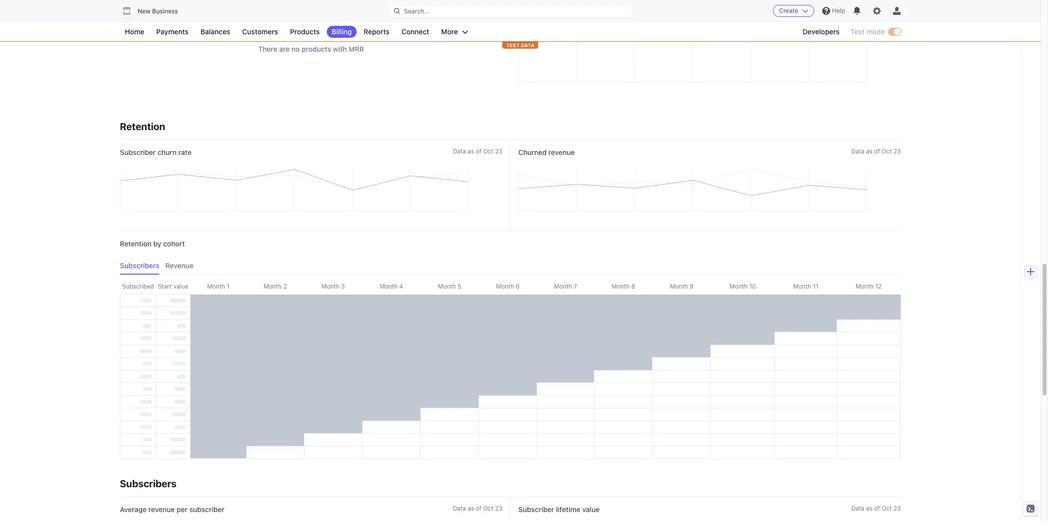 Task type: describe. For each thing, give the bounding box(es) containing it.
mode
[[867, 27, 885, 36]]

1
[[227, 283, 230, 291]]

month for month 9
[[670, 283, 688, 291]]

11
[[813, 283, 819, 291]]

churn
[[158, 148, 177, 157]]

value for subscribed start value
[[173, 283, 188, 291]]

subscriber for subscriber churn rate
[[120, 148, 156, 157]]

23 for subscriber lifetime value
[[894, 505, 901, 513]]

developers link
[[798, 26, 845, 38]]

as for average revenue per subscriber
[[468, 505, 474, 513]]

month 8
[[612, 283, 635, 291]]

business
[[152, 7, 178, 15]]

revenue
[[165, 262, 194, 270]]

home
[[125, 27, 144, 36]]

home link
[[120, 26, 149, 38]]

month 3
[[322, 283, 345, 291]]

products
[[302, 45, 331, 53]]

products link
[[285, 26, 325, 38]]

month 9
[[670, 283, 694, 291]]

of for average revenue per subscriber
[[476, 505, 482, 513]]

month for month 3
[[322, 283, 340, 291]]

test
[[851, 27, 865, 36]]

5
[[458, 283, 461, 291]]

rate
[[178, 148, 192, 157]]

connect
[[402, 27, 429, 36]]

oct for churned revenue
[[882, 148, 892, 155]]

more
[[441, 27, 458, 36]]

of for subscriber lifetime value
[[875, 505, 880, 513]]

retention by cohort
[[120, 240, 185, 248]]

month 5
[[438, 283, 461, 291]]

billing
[[332, 27, 352, 36]]

mrr
[[349, 45, 364, 53]]

oct for average revenue per subscriber
[[483, 505, 494, 513]]

data as of oct 23 for subscriber lifetime value
[[852, 505, 901, 513]]

revenue button
[[165, 257, 200, 275]]

average
[[120, 506, 147, 514]]

value for subscriber lifetime value
[[582, 506, 600, 514]]

search…
[[404, 7, 429, 15]]

oct for subscriber lifetime value
[[882, 505, 892, 513]]

6
[[516, 283, 520, 291]]

help button
[[818, 3, 849, 19]]

data
[[521, 42, 535, 48]]

create button
[[773, 5, 814, 17]]

there
[[258, 45, 277, 53]]

connect link
[[397, 26, 434, 38]]

there are no products with mrr
[[258, 45, 364, 53]]

as for subscriber churn rate
[[468, 148, 474, 155]]

10
[[750, 283, 756, 291]]

products
[[290, 27, 320, 36]]

no
[[292, 45, 300, 53]]

developers
[[803, 27, 840, 36]]

balances link
[[196, 26, 235, 38]]

month for month 10
[[730, 283, 748, 291]]

month 10
[[730, 283, 756, 291]]

data for churned revenue
[[852, 148, 865, 155]]

Search… search field
[[388, 5, 633, 17]]

billing link
[[327, 26, 357, 38]]

subscriber for subscriber lifetime value
[[518, 506, 554, 514]]

month for month 2
[[264, 283, 282, 291]]

3
[[341, 283, 345, 291]]

subscriber
[[189, 506, 225, 514]]

2
[[283, 283, 287, 291]]

of for subscriber churn rate
[[476, 148, 482, 155]]

subscribed
[[122, 283, 154, 291]]

month for month 12
[[856, 283, 874, 291]]

month 6
[[496, 283, 520, 291]]

month 4
[[380, 283, 403, 291]]

data for subscriber churn rate
[[453, 148, 466, 155]]

7
[[574, 283, 577, 291]]



Task type: locate. For each thing, give the bounding box(es) containing it.
of for churned revenue
[[875, 148, 880, 155]]

month left 4
[[380, 283, 398, 291]]

month for month 4
[[380, 283, 398, 291]]

start
[[158, 283, 172, 291]]

retention for retention
[[120, 121, 165, 132]]

churned
[[518, 148, 547, 157]]

3 month from the left
[[322, 283, 340, 291]]

test data
[[506, 42, 535, 48]]

of
[[476, 148, 482, 155], [875, 148, 880, 155], [476, 505, 482, 513], [875, 505, 880, 513]]

payments
[[156, 27, 189, 36]]

7 month from the left
[[554, 283, 572, 291]]

new business button
[[120, 4, 188, 18]]

Search… text field
[[388, 5, 633, 17]]

1 retention from the top
[[120, 121, 165, 132]]

help
[[832, 7, 845, 14]]

23 for churned revenue
[[894, 148, 901, 155]]

6 month from the left
[[496, 283, 514, 291]]

month left 8
[[612, 283, 630, 291]]

balances
[[201, 27, 230, 36]]

12
[[876, 283, 882, 291]]

month left 12
[[856, 283, 874, 291]]

1 vertical spatial subscribers
[[120, 478, 177, 490]]

1 vertical spatial subscriber
[[518, 506, 554, 514]]

subscribers up average in the left bottom of the page
[[120, 478, 177, 490]]

23
[[495, 148, 503, 155], [894, 148, 901, 155], [495, 505, 503, 513], [894, 505, 901, 513]]

data as of oct 23 for subscriber churn rate
[[453, 148, 503, 155]]

0 vertical spatial value
[[173, 283, 188, 291]]

subscriber left lifetime
[[518, 506, 554, 514]]

customers link
[[237, 26, 283, 38]]

subscribed start value
[[122, 283, 188, 291]]

month for month 8
[[612, 283, 630, 291]]

retention for retention by cohort
[[120, 240, 152, 248]]

data as of oct 23 for average revenue per subscriber
[[453, 505, 503, 513]]

month 1
[[207, 283, 230, 291]]

2 month from the left
[[264, 283, 282, 291]]

retention
[[120, 121, 165, 132], [120, 240, 152, 248]]

notifications image
[[853, 7, 861, 15]]

23 for average revenue per subscriber
[[495, 505, 503, 513]]

with
[[333, 45, 347, 53]]

month for month 5
[[438, 283, 456, 291]]

0 horizontal spatial value
[[173, 283, 188, 291]]

month left the "2"
[[264, 283, 282, 291]]

data as of oct 23
[[453, 148, 503, 155], [852, 148, 901, 155], [453, 505, 503, 513], [852, 505, 901, 513]]

1 horizontal spatial value
[[582, 506, 600, 514]]

new
[[138, 7, 151, 15]]

data for subscriber lifetime value
[[852, 505, 865, 513]]

revenue
[[549, 148, 575, 157], [148, 506, 175, 514]]

5 month from the left
[[438, 283, 456, 291]]

10 month from the left
[[730, 283, 748, 291]]

average revenue per subscriber
[[120, 506, 225, 514]]

12 month from the left
[[856, 283, 874, 291]]

month for month 11
[[793, 283, 811, 291]]

1 vertical spatial retention
[[120, 240, 152, 248]]

retention left by
[[120, 240, 152, 248]]

revenue for churned
[[549, 148, 575, 157]]

churned revenue
[[518, 148, 575, 157]]

value right lifetime
[[582, 506, 600, 514]]

customers
[[242, 27, 278, 36]]

4 month from the left
[[380, 283, 398, 291]]

2 subscribers from the top
[[120, 478, 177, 490]]

subscriber left churn
[[120, 148, 156, 157]]

2 retention from the top
[[120, 240, 152, 248]]

month left 5
[[438, 283, 456, 291]]

9 month from the left
[[670, 283, 688, 291]]

reports
[[364, 27, 390, 36]]

8 month from the left
[[612, 283, 630, 291]]

oct for subscriber churn rate
[[483, 148, 494, 155]]

11 month from the left
[[793, 283, 811, 291]]

revenue left per
[[148, 506, 175, 514]]

0 vertical spatial subscribers
[[120, 262, 159, 270]]

subscriber
[[120, 148, 156, 157], [518, 506, 554, 514]]

value right start
[[173, 283, 188, 291]]

0 vertical spatial revenue
[[549, 148, 575, 157]]

test
[[506, 42, 520, 48]]

subscribers button
[[120, 257, 165, 275]]

8
[[631, 283, 635, 291]]

23 for subscriber churn rate
[[495, 148, 503, 155]]

month 2
[[264, 283, 287, 291]]

month left 1 on the bottom of page
[[207, 283, 225, 291]]

per
[[177, 506, 188, 514]]

data for average revenue per subscriber
[[453, 505, 466, 513]]

month 7
[[554, 283, 577, 291]]

revenue right churned
[[549, 148, 575, 157]]

lifetime
[[556, 506, 581, 514]]

1 horizontal spatial revenue
[[549, 148, 575, 157]]

0 vertical spatial retention
[[120, 121, 165, 132]]

retention up subscriber churn rate
[[120, 121, 165, 132]]

oct
[[483, 148, 494, 155], [882, 148, 892, 155], [483, 505, 494, 513], [882, 505, 892, 513]]

cohort
[[163, 240, 185, 248]]

0 vertical spatial subscriber
[[120, 148, 156, 157]]

subscribers inside button
[[120, 262, 159, 270]]

value
[[173, 283, 188, 291], [582, 506, 600, 514]]

month for month 6
[[496, 283, 514, 291]]

month left 10
[[730, 283, 748, 291]]

month for month 7
[[554, 283, 572, 291]]

revenue for average
[[148, 506, 175, 514]]

by
[[153, 240, 161, 248]]

as for churned revenue
[[866, 148, 873, 155]]

reports link
[[359, 26, 395, 38]]

month left 9
[[670, 283, 688, 291]]

month left 6
[[496, 283, 514, 291]]

month for month 1
[[207, 283, 225, 291]]

subscribers up "subscribed" at the left of page
[[120, 262, 159, 270]]

0 horizontal spatial subscriber
[[120, 148, 156, 157]]

0 horizontal spatial revenue
[[148, 506, 175, 514]]

subscriber lifetime value
[[518, 506, 600, 514]]

data
[[453, 148, 466, 155], [852, 148, 865, 155], [453, 505, 466, 513], [852, 505, 865, 513]]

month left the 11
[[793, 283, 811, 291]]

payments link
[[151, 26, 194, 38]]

month 11
[[793, 283, 819, 291]]

more button
[[436, 26, 473, 38]]

9
[[690, 283, 694, 291]]

month left 3
[[322, 283, 340, 291]]

subscribers
[[120, 262, 159, 270], [120, 478, 177, 490]]

1 month from the left
[[207, 283, 225, 291]]

1 subscribers from the top
[[120, 262, 159, 270]]

new business
[[138, 7, 178, 15]]

as
[[468, 148, 474, 155], [866, 148, 873, 155], [468, 505, 474, 513], [866, 505, 873, 513]]

4
[[399, 283, 403, 291]]

month 12
[[856, 283, 882, 291]]

cohort retention charts tab list
[[120, 257, 901, 275]]

are
[[279, 45, 290, 53]]

month
[[207, 283, 225, 291], [264, 283, 282, 291], [322, 283, 340, 291], [380, 283, 398, 291], [438, 283, 456, 291], [496, 283, 514, 291], [554, 283, 572, 291], [612, 283, 630, 291], [670, 283, 688, 291], [730, 283, 748, 291], [793, 283, 811, 291], [856, 283, 874, 291]]

month left 7
[[554, 283, 572, 291]]

data as of oct 23 for churned revenue
[[852, 148, 901, 155]]

1 vertical spatial revenue
[[148, 506, 175, 514]]

create
[[779, 7, 799, 14]]

subscriber churn rate
[[120, 148, 192, 157]]

as for subscriber lifetime value
[[866, 505, 873, 513]]

1 horizontal spatial subscriber
[[518, 506, 554, 514]]

test mode
[[851, 27, 885, 36]]

1 vertical spatial value
[[582, 506, 600, 514]]



Task type: vqa. For each thing, say whether or not it's contained in the screenshot.
TEST MODE option
no



